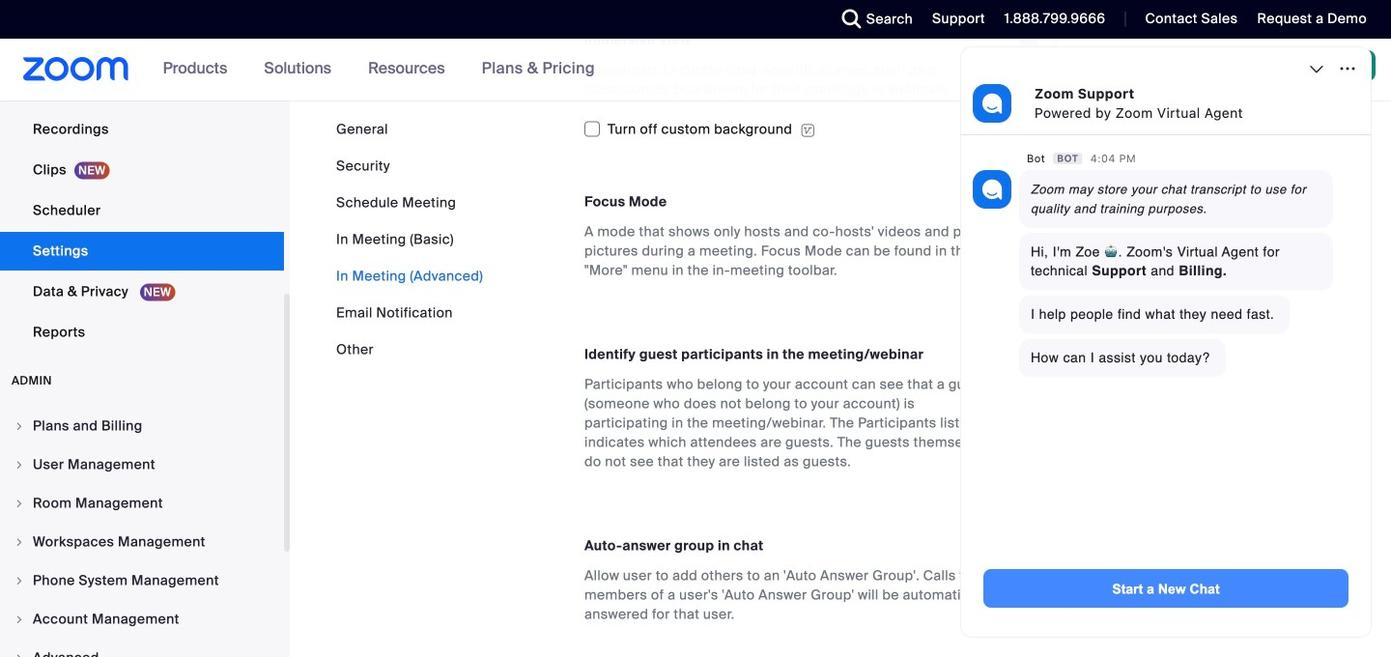 Task type: vqa. For each thing, say whether or not it's contained in the screenshot.
second menu item from the bottom of the Admin Menu menu
yes



Task type: describe. For each thing, give the bounding box(es) containing it.
right image for first "menu item" from the top
[[14, 420, 25, 432]]

1 menu item from the top
[[0, 408, 284, 445]]

personal menu menu
[[0, 0, 284, 354]]

support version for turn off custom background image
[[801, 122, 816, 139]]

product information navigation
[[148, 39, 610, 101]]

6 menu item from the top
[[0, 601, 284, 638]]

2 menu item from the top
[[0, 447, 284, 483]]

meetings navigation
[[988, 39, 1392, 102]]

3 menu item from the top
[[0, 485, 284, 522]]

right image for sixth "menu item" from the top of the admin menu menu
[[14, 614, 25, 625]]



Task type: locate. For each thing, give the bounding box(es) containing it.
7 menu item from the top
[[0, 640, 284, 657]]

4 right image from the top
[[14, 575, 25, 587]]

side navigation navigation
[[0, 0, 290, 657]]

2 vertical spatial right image
[[14, 652, 25, 657]]

menu bar
[[336, 120, 483, 360]]

zoom logo image
[[23, 57, 129, 81]]

2 right image from the top
[[14, 614, 25, 625]]

right image
[[14, 420, 25, 432], [14, 614, 25, 625], [14, 652, 25, 657]]

4 menu item from the top
[[0, 524, 284, 561]]

1 right image from the top
[[14, 459, 25, 471]]

5 menu item from the top
[[0, 563, 284, 599]]

banner
[[0, 39, 1392, 102]]

right image for first "menu item" from the bottom
[[14, 652, 25, 657]]

3 right image from the top
[[14, 536, 25, 548]]

1 right image from the top
[[14, 420, 25, 432]]

admin menu menu
[[0, 408, 284, 657]]

right image
[[14, 459, 25, 471], [14, 498, 25, 509], [14, 536, 25, 548], [14, 575, 25, 587]]

1 vertical spatial right image
[[14, 614, 25, 625]]

3 right image from the top
[[14, 652, 25, 657]]

2 right image from the top
[[14, 498, 25, 509]]

0 vertical spatial right image
[[14, 420, 25, 432]]

menu item
[[0, 408, 284, 445], [0, 447, 284, 483], [0, 485, 284, 522], [0, 524, 284, 561], [0, 563, 284, 599], [0, 601, 284, 638], [0, 640, 284, 657]]



